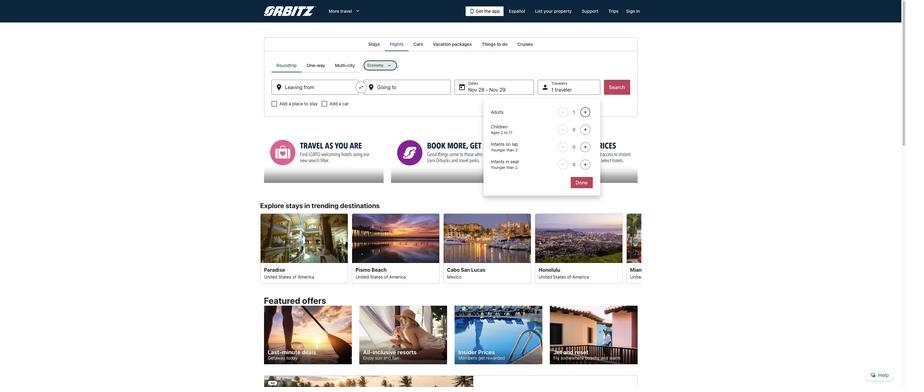 Task type: describe. For each thing, give the bounding box(es) containing it.
list your property
[[536, 8, 572, 14]]

sign
[[627, 8, 636, 14]]

lucas
[[471, 267, 486, 272]]

done
[[576, 180, 588, 185]]

get
[[476, 8, 484, 14]]

more travel
[[329, 8, 352, 14]]

0 vertical spatial to
[[497, 41, 502, 47]]

roundtrip link
[[272, 59, 302, 72]]

1
[[552, 87, 554, 93]]

1 traveler button
[[538, 80, 601, 95]]

makiki - lower punchbowl - tantalus showing landscape views, a sunset and a city image
[[535, 213, 623, 263]]

beach for pismo beach
[[372, 267, 387, 272]]

add a place to stay
[[280, 101, 318, 106]]

all-
[[363, 349, 373, 356]]

28
[[479, 87, 485, 93]]

seat
[[511, 159, 520, 164]]

2 nov from the left
[[490, 87, 499, 93]]

all-inclusive resorts enjoy sun and fun
[[363, 349, 417, 361]]

2 for on
[[516, 148, 518, 152]]

cruises link
[[513, 37, 539, 51]]

honolulu
[[539, 267, 561, 272]]

featured
[[264, 296, 301, 306]]

increase the number of children image
[[582, 127, 590, 132]]

beachy
[[585, 355, 600, 361]]

economy button
[[364, 60, 398, 70]]

than for in
[[507, 165, 515, 170]]

traveler
[[555, 87, 572, 93]]

to for add a place to stay
[[305, 101, 309, 106]]

nov 28 - nov 29
[[469, 87, 506, 93]]

search
[[610, 84, 626, 90]]

roundtrip
[[277, 63, 297, 68]]

add a car
[[330, 101, 349, 106]]

multi-
[[335, 63, 348, 68]]

travel
[[341, 8, 352, 14]]

vacation packages
[[433, 41, 472, 47]]

done button
[[571, 177, 593, 188]]

of inside miami beach united states of america
[[659, 274, 663, 279]]

explore stays in trending destinations
[[260, 202, 380, 210]]

on
[[506, 142, 511, 147]]

flights link
[[385, 37, 409, 51]]

united inside miami beach united states of america
[[631, 274, 644, 279]]

trending
[[312, 202, 339, 210]]

america inside pismo beach united states of america
[[389, 274, 406, 279]]

17
[[509, 130, 513, 135]]

economy
[[368, 63, 384, 68]]

adults
[[491, 109, 504, 115]]

city
[[348, 63, 355, 68]]

decrease the number of children image
[[560, 127, 567, 132]]

tab list containing roundtrip
[[272, 59, 360, 72]]

infants for infants on lap
[[491, 142, 505, 147]]

san
[[461, 267, 470, 272]]

warm
[[610, 355, 621, 361]]

the
[[485, 8, 491, 14]]

prices
[[478, 349, 495, 356]]

show next card image
[[638, 245, 646, 252]]

miami beach united states of america
[[631, 267, 681, 279]]

explore
[[260, 202, 284, 210]]

of inside pismo beach united states of america
[[384, 274, 388, 279]]

decrease the number of infants on lap image
[[560, 145, 567, 150]]

jet and reset fly somewhere beachy and warm
[[554, 349, 621, 361]]

stay
[[310, 101, 318, 106]]

nov 28 - nov 29 button
[[455, 80, 534, 95]]

miami beach featuring a city and street scenes image
[[627, 213, 715, 263]]

honolulu united states of america
[[539, 267, 589, 279]]

beach for miami beach
[[646, 267, 661, 272]]

multi-city link
[[330, 59, 360, 72]]

cabo san lucas mexico
[[447, 267, 486, 279]]

download the app button image
[[470, 9, 475, 14]]

a for place
[[289, 101, 291, 106]]

0 horizontal spatial in
[[305, 202, 310, 210]]

children ages 2 to 17
[[491, 124, 513, 135]]

things
[[482, 41, 496, 47]]

fly
[[554, 355, 560, 361]]

orbitz logo image
[[264, 6, 317, 16]]

inclusive
[[373, 349, 396, 356]]

states inside honolulu united states of america
[[554, 274, 566, 279]]

2 horizontal spatial and
[[601, 355, 609, 361]]

add for add a place to stay
[[280, 101, 288, 106]]

car
[[343, 101, 349, 106]]

america inside honolulu united states of america
[[573, 274, 589, 279]]

younger for infants on lap
[[491, 148, 506, 152]]

in for sign
[[637, 8, 641, 14]]

miami
[[631, 267, 645, 272]]

more
[[329, 8, 340, 14]]

fun
[[392, 355, 399, 361]]

increase the number of adults image
[[582, 110, 590, 115]]

1 nov from the left
[[469, 87, 478, 93]]

and inside all-inclusive resorts enjoy sun and fun
[[384, 355, 391, 361]]

get the app link
[[466, 6, 504, 16]]

list
[[536, 8, 543, 14]]

sun
[[375, 355, 383, 361]]

things to do link
[[477, 37, 513, 51]]

app
[[493, 8, 500, 14]]

deals
[[302, 349, 316, 356]]



Task type: locate. For each thing, give the bounding box(es) containing it.
2 beach from the left
[[646, 267, 661, 272]]

offers
[[302, 296, 327, 306]]

1 horizontal spatial and
[[564, 349, 574, 356]]

0 horizontal spatial a
[[289, 101, 291, 106]]

of
[[293, 274, 297, 279], [384, 274, 388, 279], [568, 274, 572, 279], [659, 274, 663, 279]]

29
[[500, 87, 506, 93]]

trips link
[[604, 6, 624, 17]]

last-minute deals getaway today
[[268, 349, 316, 361]]

one-way
[[307, 63, 325, 68]]

1 united from the left
[[264, 274, 277, 279]]

and right jet
[[564, 349, 574, 356]]

tab list
[[264, 37, 638, 51], [272, 59, 360, 72]]

3 united from the left
[[539, 274, 552, 279]]

stays
[[286, 202, 303, 210]]

in for infants
[[506, 159, 510, 164]]

beach right miami at the bottom right
[[646, 267, 661, 272]]

stays
[[369, 41, 380, 47]]

place
[[292, 101, 303, 106]]

than inside infants in seat younger than 2
[[507, 165, 515, 170]]

1 traveler
[[552, 87, 572, 93]]

somewhere
[[561, 355, 584, 361]]

one-
[[307, 63, 317, 68]]

to left "do"
[[497, 41, 502, 47]]

and left fun
[[384, 355, 391, 361]]

flights
[[390, 41, 404, 47]]

america
[[298, 274, 314, 279], [389, 274, 406, 279], [573, 274, 589, 279], [664, 274, 681, 279]]

united down miami at the bottom right
[[631, 274, 644, 279]]

0 vertical spatial younger
[[491, 148, 506, 152]]

3 america from the left
[[573, 274, 589, 279]]

swap origin and destination values image
[[359, 84, 364, 90]]

of inside honolulu united states of america
[[568, 274, 572, 279]]

0 vertical spatial in
[[637, 8, 641, 14]]

-
[[486, 87, 488, 93]]

0 horizontal spatial nov
[[469, 87, 478, 93]]

to left stay
[[305, 101, 309, 106]]

stays link
[[364, 37, 385, 51]]

1 beach from the left
[[372, 267, 387, 272]]

1 horizontal spatial beach
[[646, 267, 661, 272]]

children
[[491, 124, 508, 129]]

minute
[[282, 349, 301, 356]]

2 vertical spatial 2
[[516, 165, 518, 170]]

support
[[582, 8, 599, 14]]

united inside honolulu united states of america
[[539, 274, 552, 279]]

nov
[[469, 87, 478, 93], [490, 87, 499, 93]]

states inside "paradise united states of america"
[[279, 274, 291, 279]]

infants for infants in seat
[[491, 159, 505, 164]]

united
[[264, 274, 277, 279], [356, 274, 369, 279], [539, 274, 552, 279], [631, 274, 644, 279]]

infants in seat younger than 2
[[491, 159, 520, 170]]

add
[[280, 101, 288, 106], [330, 101, 338, 106]]

beach right the 'pismo'
[[372, 267, 387, 272]]

1 states from the left
[[279, 274, 291, 279]]

2 down lap
[[516, 148, 518, 152]]

to left 17
[[505, 130, 508, 135]]

in right sign
[[637, 8, 641, 14]]

united down the 'pismo'
[[356, 274, 369, 279]]

increase the number of infants in seat image
[[582, 162, 590, 167]]

states inside miami beach united states of america
[[645, 274, 658, 279]]

2 inside infants on lap younger than 2
[[516, 148, 518, 152]]

in right stays
[[305, 202, 310, 210]]

1 horizontal spatial in
[[506, 159, 510, 164]]

nov right -
[[490, 87, 499, 93]]

ages
[[491, 130, 500, 135]]

1 than from the top
[[507, 148, 515, 152]]

things to do
[[482, 41, 508, 47]]

than for on
[[507, 148, 515, 152]]

beach inside miami beach united states of america
[[646, 267, 661, 272]]

to inside children ages 2 to 17
[[505, 130, 508, 135]]

united inside pismo beach united states of america
[[356, 274, 369, 279]]

0 horizontal spatial to
[[305, 101, 309, 106]]

2 inside children ages 2 to 17
[[501, 130, 503, 135]]

2 infants from the top
[[491, 159, 505, 164]]

last-
[[268, 349, 282, 356]]

than
[[507, 148, 515, 152], [507, 165, 515, 170]]

1 horizontal spatial to
[[497, 41, 502, 47]]

0 vertical spatial than
[[507, 148, 515, 152]]

4 america from the left
[[664, 274, 681, 279]]

infants on lap younger than 2
[[491, 142, 519, 152]]

featured offers
[[264, 296, 327, 306]]

jet
[[554, 349, 563, 356]]

español
[[509, 8, 526, 14]]

2 younger from the top
[[491, 165, 506, 170]]

search button
[[605, 80, 631, 95]]

4 united from the left
[[631, 274, 644, 279]]

states down miami at the bottom right
[[645, 274, 658, 279]]

add left place at the top of page
[[280, 101, 288, 106]]

trips
[[609, 8, 619, 14]]

0 horizontal spatial and
[[384, 355, 391, 361]]

nov left 28
[[469, 87, 478, 93]]

and left warm
[[601, 355, 609, 361]]

in
[[637, 8, 641, 14], [506, 159, 510, 164], [305, 202, 310, 210]]

mexico
[[447, 274, 462, 279]]

2 inside infants in seat younger than 2
[[516, 165, 518, 170]]

1 vertical spatial infants
[[491, 159, 505, 164]]

add for add a car
[[330, 101, 338, 106]]

a left place at the top of page
[[289, 101, 291, 106]]

younger down infants on lap younger than 2
[[491, 165, 506, 170]]

2 vertical spatial to
[[505, 130, 508, 135]]

infants
[[491, 142, 505, 147], [491, 159, 505, 164]]

2 add from the left
[[330, 101, 338, 106]]

more travel button
[[324, 6, 366, 17]]

1 horizontal spatial a
[[339, 101, 342, 106]]

to for children ages 2 to 17
[[505, 130, 508, 135]]

states
[[279, 274, 291, 279], [370, 274, 383, 279], [554, 274, 566, 279], [645, 274, 658, 279]]

younger inside infants on lap younger than 2
[[491, 148, 506, 152]]

1 vertical spatial tab list
[[272, 59, 360, 72]]

1 a from the left
[[289, 101, 291, 106]]

show previous card image
[[257, 245, 264, 252]]

0 horizontal spatial add
[[280, 101, 288, 106]]

4 of from the left
[[659, 274, 663, 279]]

decrease the number of adults image
[[560, 110, 567, 115]]

2 than from the top
[[507, 165, 515, 170]]

sign in
[[627, 8, 641, 14]]

2 horizontal spatial in
[[637, 8, 641, 14]]

1 add from the left
[[280, 101, 288, 106]]

0 vertical spatial 2
[[501, 130, 503, 135]]

resorts
[[398, 349, 417, 356]]

cabo
[[447, 267, 460, 272]]

2 united from the left
[[356, 274, 369, 279]]

3 states from the left
[[554, 274, 566, 279]]

1 vertical spatial to
[[305, 101, 309, 106]]

cruises
[[518, 41, 534, 47]]

las vegas featuring interior views image
[[260, 213, 348, 263]]

2 vertical spatial in
[[305, 202, 310, 210]]

decrease the number of infants in seat image
[[560, 162, 567, 167]]

0 vertical spatial tab list
[[264, 37, 638, 51]]

1 vertical spatial younger
[[491, 165, 506, 170]]

america inside "paradise united states of america"
[[298, 274, 314, 279]]

packages
[[452, 41, 472, 47]]

pismo beach featuring a sunset, views and tropical scenes image
[[352, 213, 440, 263]]

paradise united states of america
[[264, 267, 314, 279]]

pismo
[[356, 267, 371, 272]]

2 a from the left
[[339, 101, 342, 106]]

younger for infants in seat
[[491, 165, 506, 170]]

america inside miami beach united states of america
[[664, 274, 681, 279]]

enjoy
[[363, 355, 374, 361]]

sign in button
[[624, 6, 643, 17]]

vacation
[[433, 41, 451, 47]]

1 vertical spatial in
[[506, 159, 510, 164]]

today
[[286, 355, 298, 361]]

reset
[[575, 349, 589, 356]]

younger inside infants in seat younger than 2
[[491, 165, 506, 170]]

0 vertical spatial infants
[[491, 142, 505, 147]]

1 horizontal spatial add
[[330, 101, 338, 106]]

1 vertical spatial than
[[507, 165, 515, 170]]

lap
[[512, 142, 519, 147]]

states down honolulu
[[554, 274, 566, 279]]

0 horizontal spatial beach
[[372, 267, 387, 272]]

increase the number of infants on lap image
[[582, 145, 590, 150]]

add left car
[[330, 101, 338, 106]]

get the app
[[476, 8, 500, 14]]

beach
[[372, 267, 387, 272], [646, 267, 661, 272]]

1 horizontal spatial nov
[[490, 87, 499, 93]]

featured offers main content
[[0, 37, 902, 387]]

in inside dropdown button
[[637, 8, 641, 14]]

one-way link
[[302, 59, 330, 72]]

your
[[544, 8, 553, 14]]

a left car
[[339, 101, 342, 106]]

beach inside pismo beach united states of america
[[372, 267, 387, 272]]

1 of from the left
[[293, 274, 297, 279]]

infants inside infants in seat younger than 2
[[491, 159, 505, 164]]

marina cabo san lucas which includes a marina, a coastal town and night scenes image
[[444, 213, 532, 263]]

states inside pismo beach united states of america
[[370, 274, 383, 279]]

property
[[555, 8, 572, 14]]

español button
[[504, 6, 531, 17]]

do
[[503, 41, 508, 47]]

than down on
[[507, 148, 515, 152]]

2
[[501, 130, 503, 135], [516, 148, 518, 152], [516, 165, 518, 170]]

than inside infants on lap younger than 2
[[507, 148, 515, 152]]

1 vertical spatial 2
[[516, 148, 518, 152]]

multi-city
[[335, 63, 355, 68]]

insider
[[459, 349, 477, 356]]

featured offers region
[[260, 292, 642, 368]]

of inside "paradise united states of america"
[[293, 274, 297, 279]]

united down paradise
[[264, 274, 277, 279]]

united inside "paradise united states of america"
[[264, 274, 277, 279]]

to
[[497, 41, 502, 47], [305, 101, 309, 106], [505, 130, 508, 135]]

insider prices members get rewarded
[[459, 349, 505, 361]]

infants down infants on lap younger than 2
[[491, 159, 505, 164]]

3 of from the left
[[568, 274, 572, 279]]

in left seat
[[506, 159, 510, 164]]

1 america from the left
[[298, 274, 314, 279]]

rewarded
[[486, 355, 505, 361]]

a for car
[[339, 101, 342, 106]]

2 for in
[[516, 165, 518, 170]]

4 states from the left
[[645, 274, 658, 279]]

states down the 'pismo'
[[370, 274, 383, 279]]

than down seat
[[507, 165, 515, 170]]

1 younger from the top
[[491, 148, 506, 152]]

states down paradise
[[279, 274, 291, 279]]

paradise
[[264, 267, 285, 272]]

infants inside infants on lap younger than 2
[[491, 142, 505, 147]]

2 america from the left
[[389, 274, 406, 279]]

1 infants from the top
[[491, 142, 505, 147]]

2 down seat
[[516, 165, 518, 170]]

cars
[[414, 41, 424, 47]]

2 horizontal spatial to
[[505, 130, 508, 135]]

members
[[459, 355, 477, 361]]

cars link
[[409, 37, 428, 51]]

2 states from the left
[[370, 274, 383, 279]]

2 down "children"
[[501, 130, 503, 135]]

younger up infants in seat younger than 2
[[491, 148, 506, 152]]

in inside infants in seat younger than 2
[[506, 159, 510, 164]]

2 of from the left
[[384, 274, 388, 279]]

united down honolulu
[[539, 274, 552, 279]]

infants left on
[[491, 142, 505, 147]]

tab list containing stays
[[264, 37, 638, 51]]

way
[[317, 63, 325, 68]]



Task type: vqa. For each thing, say whether or not it's contained in the screenshot.


